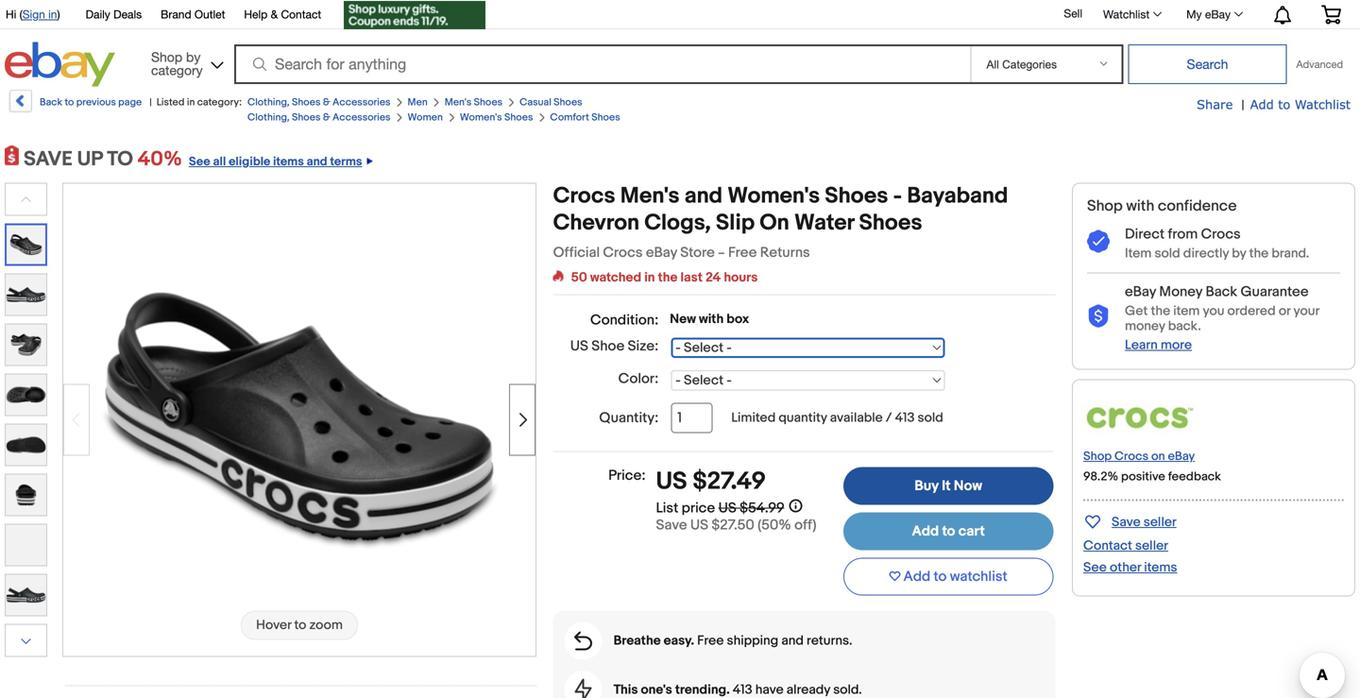 Task type: vqa. For each thing, say whether or not it's contained in the screenshot.
2***1
no



Task type: describe. For each thing, give the bounding box(es) containing it.
save for save seller
[[1112, 514, 1141, 530]]

hours
[[724, 270, 758, 286]]

40%
[[138, 147, 182, 171]]

returns
[[760, 244, 810, 261]]

to for previous
[[65, 96, 74, 109]]

see inside contact seller see other items
[[1084, 560, 1107, 576]]

crocs up "watched"
[[603, 244, 643, 261]]

save seller button
[[1084, 511, 1177, 532]]

shop by category button
[[143, 42, 228, 83]]

shop crocs on ebay
[[1084, 449, 1195, 464]]

none submit inside shop by category banner
[[1129, 44, 1287, 84]]

you
[[1203, 303, 1225, 319]]

get the coupon image
[[344, 1, 486, 29]]

0 vertical spatial women's
[[460, 111, 502, 124]]

crocs men's and women's shoes - bayaband chevron clogs, slip on water shoes official crocs ebay store – free returns
[[553, 183, 1008, 261]]

shop by category
[[151, 49, 203, 78]]

contact inside contact seller see other items
[[1084, 538, 1133, 554]]

money
[[1160, 283, 1203, 300]]

shop crocs on ebay link
[[1084, 449, 1195, 464]]

us up list
[[656, 467, 688, 497]]

ebay right the on
[[1168, 449, 1195, 464]]

men's shoes link
[[445, 96, 503, 109]]

back to previous page link
[[8, 90, 142, 127]]

casual
[[520, 96, 552, 109]]

shoe
[[592, 338, 625, 355]]

store
[[681, 244, 715, 261]]

ebay inside the ebay money back guarantee get the item you ordered or your money back. learn more
[[1125, 283, 1157, 300]]

items inside contact seller see other items
[[1145, 560, 1178, 576]]

sell link
[[1056, 7, 1091, 20]]

daily deals link
[[86, 5, 142, 26]]

size
[[628, 338, 655, 355]]

(50%
[[758, 517, 792, 534]]

brand.
[[1272, 246, 1310, 262]]

quantity
[[779, 410, 827, 426]]

the inside the ebay money back guarantee get the item you ordered or your money back. learn more
[[1151, 303, 1171, 319]]

picture 5 of 78 image
[[6, 425, 46, 465]]

on
[[760, 210, 790, 237]]

box
[[727, 311, 749, 327]]

picture 8 of 78 image
[[6, 575, 46, 616]]

shop by category banner
[[0, 0, 1356, 92]]

clothing, for men
[[248, 96, 290, 109]]

| listed in category:
[[149, 96, 242, 109]]

sign in link
[[22, 8, 57, 21]]

brand
[[161, 8, 191, 21]]

item
[[1125, 246, 1152, 262]]

confidence
[[1158, 197, 1237, 215]]

women's inside crocs men's and women's shoes - bayaband chevron clogs, slip on water shoes official crocs ebay store – free returns
[[728, 183, 820, 210]]

add inside share | add to watchlist
[[1251, 97, 1274, 111]]

(
[[20, 8, 22, 21]]

terms
[[330, 154, 362, 169]]

off)
[[795, 517, 817, 534]]

price
[[682, 500, 715, 517]]

save seller
[[1112, 514, 1177, 530]]

contact seller link
[[1084, 538, 1169, 554]]

Quantity: text field
[[671, 403, 713, 433]]

on
[[1152, 449, 1166, 464]]

crocs up official
[[553, 183, 616, 210]]

deals
[[113, 8, 142, 21]]

seller for contact
[[1136, 538, 1169, 554]]

add to watchlist link
[[1251, 96, 1351, 113]]

my ebay
[[1187, 8, 1231, 21]]

watchlist inside share | add to watchlist
[[1295, 97, 1351, 111]]

or
[[1279, 303, 1291, 319]]

page
[[118, 96, 142, 109]]

| inside share | add to watchlist
[[1242, 97, 1245, 113]]

see other items link
[[1084, 560, 1178, 576]]

0 vertical spatial men's
[[445, 96, 472, 109]]

413
[[895, 410, 915, 426]]

men
[[408, 96, 428, 109]]

with for shop
[[1127, 197, 1155, 215]]

money
[[1125, 318, 1166, 334]]

picture 6 of 78 image
[[6, 475, 46, 515]]

picture 7 of 78 image
[[6, 525, 46, 566]]

price:
[[609, 467, 646, 484]]

category
[[151, 62, 203, 78]]

items inside "link"
[[273, 154, 304, 169]]

water
[[795, 210, 854, 237]]

add to cart
[[912, 523, 985, 540]]

available
[[830, 410, 883, 426]]

ebay inside crocs men's and women's shoes - bayaband chevron clogs, slip on water shoes official crocs ebay store – free returns
[[646, 244, 677, 261]]

sold inside 'direct from crocs item sold directly by the brand.'
[[1155, 246, 1181, 262]]

buy it now link
[[844, 467, 1054, 505]]

us $27.49 main content
[[553, 183, 1056, 698]]

and for items
[[307, 154, 327, 169]]

share button
[[1197, 96, 1233, 113]]

see all eligible items and terms link
[[182, 147, 373, 171]]

by inside shop by category
[[186, 49, 201, 65]]

save for save us $27.50 (50% off)
[[656, 517, 687, 534]]

& for women
[[323, 111, 330, 124]]

–
[[718, 244, 725, 261]]

us left shoe
[[570, 338, 589, 355]]

quantity:
[[599, 410, 659, 427]]

guarantee
[[1241, 283, 1309, 300]]

seller for save
[[1144, 514, 1177, 530]]

daily
[[86, 8, 110, 21]]

women's shoes
[[460, 111, 533, 124]]

in for | listed in category:
[[187, 96, 195, 109]]

see all eligible items and terms
[[189, 154, 362, 169]]

last
[[681, 270, 703, 286]]

limited quantity available / 413 sold
[[732, 410, 944, 426]]

direct
[[1125, 226, 1165, 243]]

breathe easy. free shipping and returns.
[[614, 633, 853, 649]]

with details__icon image for direct from crocs
[[1088, 230, 1110, 254]]

list
[[656, 500, 679, 517]]

free inside crocs men's and women's shoes - bayaband chevron clogs, slip on water shoes official crocs ebay store – free returns
[[728, 244, 757, 261]]

help
[[244, 8, 268, 21]]

from
[[1168, 226, 1198, 243]]

to
[[107, 147, 133, 171]]

with for new
[[699, 311, 724, 327]]

category:
[[197, 96, 242, 109]]

98.2% positive feedback
[[1084, 469, 1222, 484]]

hi
[[6, 8, 16, 21]]

daily deals
[[86, 8, 142, 21]]

clothing, shoes & accessories for women
[[248, 111, 391, 124]]

condition:
[[591, 312, 659, 329]]

advanced link
[[1287, 45, 1353, 83]]

back.
[[1169, 318, 1202, 334]]

returns.
[[807, 633, 853, 649]]

eligible
[[229, 154, 271, 169]]

picture 3 of 78 image
[[6, 325, 46, 365]]

easy.
[[664, 633, 695, 649]]

clothing, shoes & accessories link for men
[[248, 96, 391, 109]]

us left $27.50
[[691, 517, 709, 534]]



Task type: locate. For each thing, give the bounding box(es) containing it.
50
[[571, 270, 587, 286]]

shop down the brand
[[151, 49, 183, 65]]

watchlist right sell link
[[1104, 8, 1150, 21]]

items right eligible
[[273, 154, 304, 169]]

breathe
[[614, 633, 661, 649]]

see
[[189, 154, 210, 169], [1084, 560, 1107, 576]]

contact right help
[[281, 8, 321, 21]]

1 vertical spatial in
[[187, 96, 195, 109]]

-
[[894, 183, 902, 210]]

0 vertical spatial items
[[273, 154, 304, 169]]

clothing,
[[248, 96, 290, 109], [248, 111, 290, 124]]

1 horizontal spatial in
[[187, 96, 195, 109]]

2 vertical spatial the
[[1151, 303, 1171, 319]]

men's shoes
[[445, 96, 503, 109]]

shop
[[151, 49, 183, 65], [1088, 197, 1123, 215], [1084, 449, 1112, 464]]

0 horizontal spatial see
[[189, 154, 210, 169]]

women
[[408, 111, 443, 124]]

1 vertical spatial by
[[1232, 246, 1247, 262]]

by down brand outlet link
[[186, 49, 201, 65]]

accessories
[[333, 96, 391, 109], [333, 111, 391, 124]]

the left last
[[658, 270, 678, 286]]

accessories up terms
[[333, 111, 391, 124]]

save
[[1112, 514, 1141, 530], [656, 517, 687, 534]]

watchlist link
[[1093, 3, 1171, 26]]

1 vertical spatial contact
[[1084, 538, 1133, 554]]

and up store
[[685, 183, 723, 210]]

2 vertical spatial in
[[645, 270, 655, 286]]

ebay up get
[[1125, 283, 1157, 300]]

brand outlet link
[[161, 5, 225, 26]]

shop left confidence
[[1088, 197, 1123, 215]]

to left previous
[[65, 96, 74, 109]]

see inside "link"
[[189, 154, 210, 169]]

$27.50
[[712, 517, 755, 534]]

new with box
[[670, 311, 749, 327]]

2 clothing, shoes & accessories link from the top
[[248, 111, 391, 124]]

ebay inside account "navigation"
[[1206, 8, 1231, 21]]

1 horizontal spatial see
[[1084, 560, 1107, 576]]

/
[[886, 410, 892, 426]]

sold inside us $27.49 'main content'
[[918, 410, 944, 426]]

add right share
[[1251, 97, 1274, 111]]

1 horizontal spatial sold
[[1155, 246, 1181, 262]]

0 vertical spatial free
[[728, 244, 757, 261]]

0 horizontal spatial contact
[[281, 8, 321, 21]]

save
[[24, 147, 73, 171]]

in for 50 watched in the last 24 hours
[[645, 270, 655, 286]]

accessories for men
[[333, 96, 391, 109]]

see left other
[[1084, 560, 1107, 576]]

0 horizontal spatial sold
[[918, 410, 944, 426]]

add down buy
[[912, 523, 939, 540]]

0 vertical spatial seller
[[1144, 514, 1177, 530]]

to for cart
[[942, 523, 956, 540]]

back up you at the right of the page
[[1206, 283, 1238, 300]]

0 vertical spatial clothing,
[[248, 96, 290, 109]]

1 accessories from the top
[[333, 96, 391, 109]]

ebay money back guarantee get the item you ordered or your money back. learn more
[[1125, 283, 1320, 353]]

&
[[271, 8, 278, 21], [323, 96, 330, 109], [323, 111, 330, 124]]

$54.99
[[740, 500, 785, 517]]

with details__icon image for breathe easy.
[[575, 632, 593, 651]]

us shoe size
[[570, 338, 655, 355]]

1 vertical spatial women's
[[728, 183, 820, 210]]

0 horizontal spatial men's
[[445, 96, 472, 109]]

comfort shoes link
[[550, 111, 621, 124]]

0 vertical spatial clothing, shoes & accessories link
[[248, 96, 391, 109]]

with left box
[[699, 311, 724, 327]]

watchlist inside account "navigation"
[[1104, 8, 1150, 21]]

24
[[706, 270, 721, 286]]

0 vertical spatial in
[[48, 8, 57, 21]]

the right get
[[1151, 303, 1171, 319]]

shipping
[[727, 633, 779, 649]]

casual shoes link
[[520, 96, 583, 109]]

clothing, up see all eligible items and terms "link"
[[248, 111, 290, 124]]

men's
[[445, 96, 472, 109], [621, 183, 680, 210]]

with details__icon image for ebay money back guarantee
[[1088, 305, 1110, 329]]

add for add to watchlist
[[904, 568, 931, 585]]

watchlist down advanced link
[[1295, 97, 1351, 111]]

0 vertical spatial accessories
[[333, 96, 391, 109]]

0 horizontal spatial by
[[186, 49, 201, 65]]

and left terms
[[307, 154, 327, 169]]

1 vertical spatial clothing, shoes & accessories link
[[248, 111, 391, 124]]

save up to 40%
[[24, 147, 182, 171]]

ebay up 50 watched in the last 24 hours
[[646, 244, 677, 261]]

account navigation
[[0, 0, 1356, 32]]

list price us $54.99
[[656, 500, 785, 517]]

picture 1 of 78 image
[[7, 225, 45, 264]]

seller up contact seller link
[[1144, 514, 1177, 530]]

& for men
[[323, 96, 330, 109]]

add to watchlist
[[904, 568, 1008, 585]]

seller inside contact seller see other items
[[1136, 538, 1169, 554]]

sold right 413
[[918, 410, 944, 426]]

watched
[[590, 270, 642, 286]]

1 vertical spatial clothing,
[[248, 111, 290, 124]]

share
[[1197, 97, 1233, 111]]

| left listed
[[149, 96, 152, 109]]

and for shipping
[[782, 633, 804, 649]]

1 clothing, shoes & accessories link from the top
[[248, 96, 391, 109]]

watchlist
[[950, 568, 1008, 585]]

ebay right my
[[1206, 8, 1231, 21]]

to left cart
[[942, 523, 956, 540]]

help & contact link
[[244, 5, 321, 26]]

the inside 'direct from crocs item sold directly by the brand.'
[[1250, 246, 1269, 262]]

2 horizontal spatial in
[[645, 270, 655, 286]]

1 horizontal spatial the
[[1151, 303, 1171, 319]]

contact up other
[[1084, 538, 1133, 554]]

1 horizontal spatial items
[[1145, 560, 1178, 576]]

$27.49
[[693, 467, 766, 497]]

new
[[670, 311, 696, 327]]

save up contact seller link
[[1112, 514, 1141, 530]]

save inside button
[[1112, 514, 1141, 530]]

1 vertical spatial &
[[323, 96, 330, 109]]

& inside account "navigation"
[[271, 8, 278, 21]]

0 horizontal spatial watchlist
[[1104, 8, 1150, 21]]

in inside account "navigation"
[[48, 8, 57, 21]]

save inside us $27.49 'main content'
[[656, 517, 687, 534]]

contact
[[281, 8, 321, 21], [1084, 538, 1133, 554]]

comfort shoes
[[550, 111, 621, 124]]

None submit
[[1129, 44, 1287, 84]]

1 horizontal spatial watchlist
[[1295, 97, 1351, 111]]

women's shoes link
[[460, 111, 533, 124]]

and inside "link"
[[307, 154, 327, 169]]

0 vertical spatial add
[[1251, 97, 1274, 111]]

clothing, for women
[[248, 111, 290, 124]]

0 vertical spatial by
[[186, 49, 201, 65]]

shop with confidence
[[1088, 197, 1237, 215]]

with inside us $27.49 'main content'
[[699, 311, 724, 327]]

more
[[1161, 337, 1192, 353]]

back
[[40, 96, 62, 109], [1206, 283, 1238, 300]]

crocs up positive
[[1115, 449, 1149, 464]]

clogs,
[[645, 210, 711, 237]]

2 horizontal spatial the
[[1250, 246, 1269, 262]]

men's up 50 watched in the last 24 hours
[[621, 183, 680, 210]]

shop for shop crocs on ebay
[[1084, 449, 1112, 464]]

directly
[[1184, 246, 1229, 262]]

2 vertical spatial and
[[782, 633, 804, 649]]

and inside crocs men's and women's shoes - bayaband chevron clogs, slip on water shoes official crocs ebay store – free returns
[[685, 183, 723, 210]]

other
[[1110, 560, 1142, 576]]

women's up "returns"
[[728, 183, 820, 210]]

crocs inside 'direct from crocs item sold directly by the brand.'
[[1201, 226, 1241, 243]]

back left previous
[[40, 96, 62, 109]]

clothing, shoes & accessories link for women
[[248, 111, 391, 124]]

men's right men
[[445, 96, 472, 109]]

1 vertical spatial back
[[1206, 283, 1238, 300]]

2 vertical spatial &
[[323, 111, 330, 124]]

1 horizontal spatial by
[[1232, 246, 1247, 262]]

picture 4 of 78 image
[[6, 375, 46, 415]]

2 clothing, from the top
[[248, 111, 290, 124]]

0 vertical spatial contact
[[281, 8, 321, 21]]

1 vertical spatial accessories
[[333, 111, 391, 124]]

2 horizontal spatial and
[[782, 633, 804, 649]]

contact inside account "navigation"
[[281, 8, 321, 21]]

the
[[1250, 246, 1269, 262], [658, 270, 678, 286], [1151, 303, 1171, 319]]

0 horizontal spatial items
[[273, 154, 304, 169]]

your shopping cart image
[[1321, 5, 1343, 24]]

official
[[553, 244, 600, 261]]

with details__icon image
[[1088, 230, 1110, 254], [1088, 305, 1110, 329], [575, 632, 593, 651], [575, 679, 592, 698]]

1 vertical spatial seller
[[1136, 538, 1169, 554]]

1 vertical spatial and
[[685, 183, 723, 210]]

in right listed
[[187, 96, 195, 109]]

0 vertical spatial shop
[[151, 49, 183, 65]]

0 horizontal spatial the
[[658, 270, 678, 286]]

1 horizontal spatial contact
[[1084, 538, 1133, 554]]

get
[[1125, 303, 1148, 319]]

0 vertical spatial back
[[40, 96, 62, 109]]

0 vertical spatial sold
[[1155, 246, 1181, 262]]

add for add to cart
[[912, 523, 939, 540]]

0 vertical spatial watchlist
[[1104, 8, 1150, 21]]

us down $27.49
[[719, 500, 737, 517]]

1 horizontal spatial men's
[[621, 183, 680, 210]]

1 vertical spatial sold
[[918, 410, 944, 426]]

1 horizontal spatial women's
[[728, 183, 820, 210]]

1 vertical spatial the
[[658, 270, 678, 286]]

positive
[[1122, 469, 1166, 484]]

2 accessories from the top
[[333, 111, 391, 124]]

learn
[[1125, 337, 1158, 353]]

Search for anything text field
[[237, 46, 967, 82]]

and left returns.
[[782, 633, 804, 649]]

shop for shop with confidence
[[1088, 197, 1123, 215]]

free right –
[[728, 244, 757, 261]]

clothing, right category:
[[248, 96, 290, 109]]

bayaband
[[907, 183, 1008, 210]]

1 horizontal spatial free
[[728, 244, 757, 261]]

by inside 'direct from crocs item sold directly by the brand.'
[[1232, 246, 1247, 262]]

to
[[65, 96, 74, 109], [1279, 97, 1291, 111], [942, 523, 956, 540], [934, 568, 947, 585]]

seller inside save seller button
[[1144, 514, 1177, 530]]

2 vertical spatial shop
[[1084, 449, 1112, 464]]

1 vertical spatial with
[[699, 311, 724, 327]]

0 vertical spatial &
[[271, 8, 278, 21]]

with up direct
[[1127, 197, 1155, 215]]

sold down "from"
[[1155, 246, 1181, 262]]

to left watchlist
[[934, 568, 947, 585]]

1 clothing, from the top
[[248, 96, 290, 109]]

1 vertical spatial see
[[1084, 560, 1107, 576]]

1 clothing, shoes & accessories from the top
[[248, 96, 391, 109]]

in right sign
[[48, 8, 57, 21]]

1 vertical spatial shop
[[1088, 197, 1123, 215]]

buy
[[915, 478, 939, 495]]

limited
[[732, 410, 776, 426]]

in inside us $27.49 'main content'
[[645, 270, 655, 286]]

1 horizontal spatial |
[[1242, 97, 1245, 113]]

men's inside crocs men's and women's shoes - bayaband chevron clogs, slip on water shoes official crocs ebay store – free returns
[[621, 183, 680, 210]]

1 vertical spatial clothing, shoes & accessories
[[248, 111, 391, 124]]

to down advanced link
[[1279, 97, 1291, 111]]

| right share button
[[1242, 97, 1245, 113]]

0 horizontal spatial |
[[149, 96, 152, 109]]

previous
[[76, 96, 116, 109]]

women's
[[460, 111, 502, 124], [728, 183, 820, 210]]

1 vertical spatial items
[[1145, 560, 1178, 576]]

help & contact
[[244, 8, 321, 21]]

all
[[213, 154, 226, 169]]

0 vertical spatial see
[[189, 154, 210, 169]]

women's down men's shoes at top left
[[460, 111, 502, 124]]

shop for shop by category
[[151, 49, 183, 65]]

by right directly
[[1232, 246, 1247, 262]]

1 vertical spatial watchlist
[[1295, 97, 1351, 111]]

clothing, shoes & accessories for men
[[248, 96, 391, 109]]

0 vertical spatial with
[[1127, 197, 1155, 215]]

crocs up directly
[[1201, 226, 1241, 243]]

1 vertical spatial free
[[697, 633, 724, 649]]

crocs men's and women's shoes - bayaband chevron clogs, slip on water shoes - picture 1 of 78 image
[[63, 287, 536, 549]]

1 horizontal spatial save
[[1112, 514, 1141, 530]]

0 horizontal spatial in
[[48, 8, 57, 21]]

1 horizontal spatial and
[[685, 183, 723, 210]]

0 horizontal spatial back
[[40, 96, 62, 109]]

see left all
[[189, 154, 210, 169]]

1 vertical spatial men's
[[621, 183, 680, 210]]

0 vertical spatial and
[[307, 154, 327, 169]]

seller down the save seller
[[1136, 538, 1169, 554]]

shop up '98.2%'
[[1084, 449, 1112, 464]]

casual shoes
[[520, 96, 583, 109]]

1 horizontal spatial with
[[1127, 197, 1155, 215]]

1 horizontal spatial back
[[1206, 283, 1238, 300]]

in right "watched"
[[645, 270, 655, 286]]

save us $27.50 (50% off)
[[656, 517, 817, 534]]

the left brand.
[[1250, 246, 1269, 262]]

0 horizontal spatial free
[[697, 633, 724, 649]]

direct from crocs item sold directly by the brand.
[[1125, 226, 1310, 262]]

0 horizontal spatial and
[[307, 154, 327, 169]]

0 horizontal spatial save
[[656, 517, 687, 534]]

to inside share | add to watchlist
[[1279, 97, 1291, 111]]

buy it now
[[915, 478, 983, 495]]

2 clothing, shoes & accessories from the top
[[248, 111, 391, 124]]

items right other
[[1145, 560, 1178, 576]]

0 vertical spatial the
[[1250, 246, 1269, 262]]

save down us $27.49
[[656, 517, 687, 534]]

accessories left men link
[[333, 96, 391, 109]]

sign
[[22, 8, 45, 21]]

back inside the ebay money back guarantee get the item you ordered or your money back. learn more
[[1206, 283, 1238, 300]]

picture 2 of 78 image
[[6, 274, 46, 315]]

0 horizontal spatial women's
[[460, 111, 502, 124]]

seller
[[1144, 514, 1177, 530], [1136, 538, 1169, 554]]

in
[[48, 8, 57, 21], [187, 96, 195, 109], [645, 270, 655, 286]]

us $27.49
[[656, 467, 766, 497]]

accessories for women
[[333, 111, 391, 124]]

chevron
[[553, 210, 640, 237]]

0 vertical spatial clothing, shoes & accessories
[[248, 96, 391, 109]]

shop inside shop by category
[[151, 49, 183, 65]]

add down add to cart link
[[904, 568, 931, 585]]

1 vertical spatial add
[[912, 523, 939, 540]]

free right easy.
[[697, 633, 724, 649]]

0 horizontal spatial with
[[699, 311, 724, 327]]

2 vertical spatial add
[[904, 568, 931, 585]]

add
[[1251, 97, 1274, 111], [912, 523, 939, 540], [904, 568, 931, 585]]

to for watchlist
[[934, 568, 947, 585]]

the inside us $27.49 'main content'
[[658, 270, 678, 286]]

sold
[[1155, 246, 1181, 262], [918, 410, 944, 426]]



